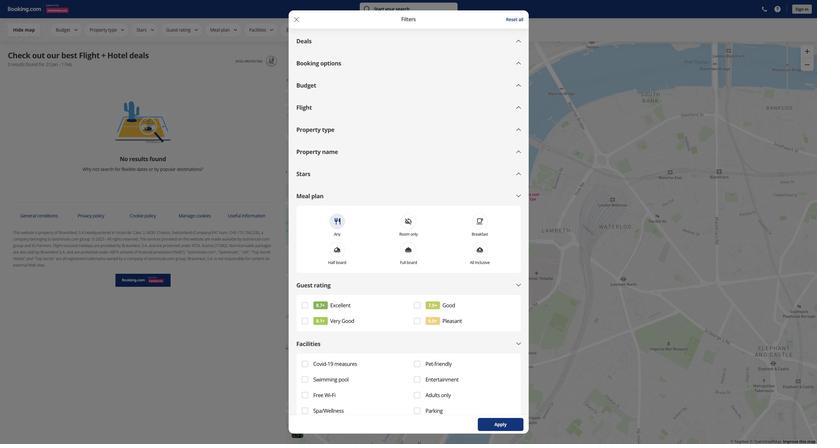 Task type: describe. For each thing, give the bounding box(es) containing it.
sign in button
[[792, 5, 812, 14]]

115.704.228),
[[237, 230, 260, 236]]

0 horizontal spatial company
[[13, 237, 29, 242]]

calvi,
[[133, 230, 142, 236]]

and down the services
[[149, 243, 155, 249]]

by inside no results found why not search for flexible dates or by popular destinations?
[[154, 166, 159, 173]]

any
[[334, 232, 341, 238]]

circle_question image
[[774, 5, 782, 13]]

deals
[[296, 37, 312, 45]]

parking
[[426, 408, 443, 415]]

services
[[147, 237, 161, 242]]

2 horizontal spatial lastminute.com
[[243, 237, 269, 242]]

best
[[61, 50, 77, 61]]

pool
[[339, 377, 349, 384]]

by down rights
[[117, 243, 121, 249]]

cookie policy
[[130, 213, 156, 219]]

jan
[[52, 61, 58, 68]]

booking
[[296, 59, 319, 67]]

1 horizontal spatial bravonext,
[[122, 243, 141, 249]]

pet-
[[426, 361, 435, 368]]

covid-19 measures option
[[302, 357, 403, 373]]

conditions
[[37, 213, 58, 219]]

useful information
[[228, 213, 265, 219]]

friendly
[[435, 361, 452, 368]]

1 vertical spatial website
[[190, 237, 204, 242]]

protection
[[154, 250, 171, 255]]

start your search
[[374, 6, 410, 12]]

1 horizontal spatial facilities
[[296, 341, 321, 348]]

spa/wellness
[[313, 408, 344, 415]]

1 horizontal spatial a
[[261, 230, 263, 236]]

check out our best flight + hotel deals
[[8, 50, 149, 61]]

board for full board
[[407, 260, 417, 266]]

also
[[20, 250, 26, 255]]

0 vertical spatial s.a.
[[142, 243, 148, 249]]

0 horizontal spatial bravonext,
[[59, 230, 78, 236]]

0 vertical spatial group.
[[80, 237, 91, 242]]

wi-
[[325, 392, 332, 400]]

2 horizontal spatial of
[[144, 256, 147, 262]]

"lastminute.com",
[[187, 250, 217, 255]]

1 vertical spatial guest
[[296, 282, 313, 290]]

map region
[[286, 42, 817, 445]]

"lm",
[[241, 250, 250, 255]]

num.
[[219, 230, 228, 236]]

check
[[8, 50, 30, 61]]

entertainment
[[426, 377, 459, 384]]

zoom out image
[[801, 58, 814, 71]]

all for all filters
[[295, 27, 300, 33]]

map
[[25, 27, 35, 33]]

all inside the this website is property of bravonext, s.a headquartered in vicolo de' calvi, 2, 6830, chiasso, switzerland (company/vat num. che-115.704.228), a company belonging to lastminute.com group. © 2023 - all rights reserved. the services provided on this website are made available by lastminute.com group and its partners. flight-inclusive holidays are provided by bravonext, s.a. and are protected under atol licence (11082). non-licensable packages are also sold by bravonext s.a. and are protected under abta scheme of financial protection (y6407). "lastminute.com", "lastminute", "lm", "top secret hotels" and "top secret" are all registered trademarks owned by a company of lastminute.com group. bravonext, s.a. is not responsible for content on external web sites.
[[62, 256, 66, 262]]

or
[[149, 166, 153, 173]]

why
[[83, 166, 91, 173]]

general conditions link
[[20, 213, 58, 219]]

owned
[[106, 256, 118, 262]]

list box for guest rating
[[302, 298, 516, 330]]

out
[[32, 50, 45, 61]]

0 vertical spatial rating
[[179, 27, 191, 33]]

good inside option
[[443, 302, 455, 310]]

responsible
[[224, 256, 244, 262]]

bravonext,
[[188, 256, 206, 262]]

flexible
[[121, 166, 136, 173]]

packages
[[255, 243, 271, 249]]

1 horizontal spatial lastminute.com
[[148, 256, 175, 262]]

0 vertical spatial facilities
[[249, 27, 266, 33]]

1 horizontal spatial rating
[[314, 282, 331, 290]]

sign
[[796, 6, 804, 12]]

for inside no results found why not search for flexible dates or by popular destinations?
[[115, 166, 120, 173]]

vicolo
[[116, 230, 126, 236]]

board for half board
[[336, 260, 346, 266]]

1 vertical spatial budget
[[296, 82, 316, 89]]

0 horizontal spatial provided
[[100, 243, 116, 249]]

+
[[101, 50, 106, 61]]

our
[[47, 50, 59, 61]]

0 vertical spatial under
[[180, 243, 191, 249]]

secret
[[260, 250, 271, 255]]

adults only
[[426, 392, 451, 400]]

0 results found for 23 jan - 1 feb
[[8, 61, 72, 68]]

in inside the this website is property of bravonext, s.a headquartered in vicolo de' calvi, 2, 6830, chiasso, switzerland (company/vat num. che-115.704.228), a company belonging to lastminute.com group. © 2023 - all rights reserved. the services provided on this website are made available by lastminute.com group and its partners. flight-inclusive holidays are provided by bravonext, s.a. and are protected under atol licence (11082). non-licensable packages are also sold by bravonext s.a. and are protected under abta scheme of financial protection (y6407). "lastminute.com", "lastminute", "lm", "top secret hotels" and "top secret" are all registered trademarks owned by a company of lastminute.com group. bravonext, s.a. is not responsible for content on external web sites.
[[112, 230, 115, 236]]

0 horizontal spatial under
[[98, 250, 109, 255]]

financial
[[138, 250, 153, 255]]

0 horizontal spatial guest
[[166, 27, 178, 33]]

good inside "option"
[[342, 318, 354, 325]]

8.1+
[[316, 318, 325, 325]]

property
[[39, 230, 54, 236]]

are up licence
[[204, 237, 210, 242]]

0 horizontal spatial meal plan
[[210, 27, 230, 33]]

0 horizontal spatial for
[[39, 61, 45, 68]]

(y6407).
[[172, 250, 186, 255]]

0 horizontal spatial on
[[178, 237, 182, 242]]

0 horizontal spatial is
[[35, 230, 38, 236]]

results for 0
[[11, 61, 25, 68]]

this
[[13, 230, 20, 236]]

no
[[120, 155, 128, 163]]

good option
[[414, 298, 516, 314]]

reset
[[506, 16, 518, 23]]

for inside the this website is property of bravonext, s.a headquartered in vicolo de' calvi, 2, 6830, chiasso, switzerland (company/vat num. che-115.704.228), a company belonging to lastminute.com group. © 2023 - all rights reserved. the services provided on this website are made available by lastminute.com group and its partners. flight-inclusive holidays are provided by bravonext, s.a. and are protected under atol licence (11082). non-licensable packages are also sold by bravonext s.a. and are protected under abta scheme of financial protection (y6407). "lastminute.com", "lastminute", "lm", "top secret hotels" and "top secret" are all registered trademarks owned by a company of lastminute.com group. bravonext, s.a. is not responsible for content on external web sites.
[[245, 256, 250, 262]]

1 vertical spatial protected
[[163, 243, 180, 249]]

0 vertical spatial meal
[[210, 27, 220, 33]]

holidays
[[79, 243, 93, 249]]

1 vertical spatial is
[[214, 256, 217, 262]]

are down 2023 at the bottom
[[94, 243, 100, 249]]

found for no
[[150, 155, 166, 163]]

available
[[222, 237, 237, 242]]

2 horizontal spatial protected
[[244, 59, 262, 64]]

2 vertical spatial protected
[[81, 250, 97, 255]]

1 vertical spatial property
[[296, 126, 321, 134]]

1 vertical spatial of
[[134, 250, 137, 255]]

23
[[46, 61, 51, 68]]

0 horizontal spatial type
[[108, 27, 117, 33]]

chiasso,
[[157, 230, 171, 236]]

no results found image
[[114, 98, 172, 147]]

0 horizontal spatial flight
[[79, 50, 100, 61]]

2 option from the left
[[414, 420, 516, 435]]

0 vertical spatial plan
[[221, 27, 230, 33]]

all inside the this website is property of bravonext, s.a headquartered in vicolo de' calvi, 2, 6830, chiasso, switzerland (company/vat num. che-115.704.228), a company belonging to lastminute.com group. © 2023 - all rights reserved. the services provided on this website are made available by lastminute.com group and its partners. flight-inclusive holidays are provided by bravonext, s.a. and are protected under atol licence (11082). non-licensable packages are also sold by bravonext s.a. and are protected under abta scheme of financial protection (y6407). "lastminute.com", "lastminute", "lm", "top secret hotels" and "top secret" are all registered trademarks owned by a company of lastminute.com group. bravonext, s.a. is not responsible for content on external web sites.
[[107, 237, 111, 242]]

1 horizontal spatial meal
[[296, 192, 310, 200]]

0
[[8, 61, 10, 68]]

results for no
[[129, 155, 148, 163]]

0 vertical spatial stars
[[136, 27, 146, 33]]

0 horizontal spatial lastminute.com
[[52, 237, 79, 242]]

1 vertical spatial plan
[[311, 192, 324, 200]]

1 horizontal spatial "top
[[251, 250, 259, 255]]

search inside button
[[396, 6, 410, 12]]

de'
[[127, 230, 132, 236]]

sites.
[[37, 263, 45, 268]]

spa/wellness option
[[302, 404, 403, 420]]

full
[[400, 260, 406, 266]]

0 vertical spatial of
[[54, 230, 58, 236]]

inclusive
[[63, 243, 78, 249]]

headquartered
[[85, 230, 111, 236]]

free wi-fi option
[[302, 388, 403, 404]]

and left 'its'
[[24, 243, 31, 249]]

1 vertical spatial guest rating
[[296, 282, 331, 290]]

covid-19 measures
[[313, 361, 357, 368]]

0 vertical spatial property
[[90, 27, 107, 33]]

are right the secret"
[[56, 256, 61, 262]]

sign in
[[796, 6, 809, 12]]

reset all
[[506, 16, 523, 23]]

0 horizontal spatial property type
[[90, 27, 117, 33]]

free
[[313, 392, 323, 400]]

2 vertical spatial s.a.
[[207, 256, 213, 262]]

no results found why not search for flexible dates or by popular destinations?
[[83, 155, 203, 173]]

0 vertical spatial all
[[519, 16, 523, 23]]

hotel
[[107, 50, 128, 61]]

licence
[[202, 243, 214, 249]]

policy for privacy policy
[[93, 213, 104, 219]]

filters
[[401, 16, 416, 23]]

options
[[320, 59, 341, 67]]

1 vertical spatial meal plan
[[296, 192, 324, 200]]

cookies
[[196, 213, 211, 219]]

belonging
[[30, 237, 47, 242]]

half
[[328, 260, 335, 266]]

privacy
[[78, 213, 92, 219]]

information
[[242, 213, 265, 219]]

1 vertical spatial on
[[265, 256, 270, 262]]

0 vertical spatial -
[[59, 61, 60, 68]]

7.5+
[[428, 303, 437, 309]]

group
[[13, 243, 23, 249]]



Task type: locate. For each thing, give the bounding box(es) containing it.
board
[[336, 260, 346, 266], [407, 260, 417, 266]]

manage
[[179, 213, 195, 219]]

1 horizontal spatial property type
[[296, 126, 334, 134]]

all for all inclusive
[[470, 260, 474, 266]]

on
[[178, 237, 182, 242], [265, 256, 270, 262]]

1 horizontal spatial of
[[134, 250, 137, 255]]

free wi-fi
[[313, 392, 336, 400]]

0 vertical spatial protected
[[244, 59, 262, 64]]

property type
[[90, 27, 117, 33], [296, 126, 334, 134]]

2 list box from the top
[[302, 357, 516, 445]]

0 horizontal spatial rating
[[179, 27, 191, 33]]

0 vertical spatial property type
[[90, 27, 117, 33]]

reserved.
[[123, 237, 139, 242]]

1 vertical spatial bravonext,
[[122, 243, 141, 249]]

feb
[[65, 61, 72, 68]]

budget down the booking
[[296, 82, 316, 89]]

excellent option
[[302, 298, 403, 314]]

1 horizontal spatial budget
[[296, 82, 316, 89]]

abta
[[110, 250, 119, 255]]

1 vertical spatial under
[[98, 250, 109, 255]]

stars down "property name"
[[296, 170, 310, 178]]

s.a. down "lastminute.com",
[[207, 256, 213, 262]]

option down spa/wellness
[[302, 420, 403, 435]]

all inclusive
[[470, 260, 490, 266]]

provided down chiasso,
[[162, 237, 177, 242]]

destinations?
[[177, 166, 203, 173]]

a
[[261, 230, 263, 236], [124, 256, 126, 262]]

all left inclusive
[[470, 260, 474, 266]]

sold
[[27, 250, 35, 255]]

swimming pool
[[313, 377, 349, 384]]

on left this
[[178, 237, 182, 242]]

1 horizontal spatial all
[[295, 27, 300, 33]]

2 vertical spatial property
[[296, 148, 321, 156]]

found up or
[[150, 155, 166, 163]]

8.7+
[[316, 303, 325, 309]]

bravonext, left s.a
[[59, 230, 78, 236]]

0 horizontal spatial budget
[[56, 27, 70, 33]]

0 horizontal spatial only
[[411, 232, 418, 238]]

found
[[26, 61, 38, 68], [150, 155, 166, 163]]

not down "lastminute",
[[218, 256, 224, 262]]

budget up best
[[56, 27, 70, 33]]

deals
[[129, 50, 149, 61]]

property type up +
[[90, 27, 117, 33]]

0 vertical spatial guest
[[166, 27, 178, 33]]

0 horizontal spatial all
[[107, 237, 111, 242]]

0 vertical spatial in
[[805, 6, 809, 12]]

results right 0
[[11, 61, 25, 68]]

1 vertical spatial group.
[[176, 256, 187, 262]]

group. down (y6407).
[[176, 256, 187, 262]]

0 horizontal spatial stars
[[136, 27, 146, 33]]

start
[[374, 6, 384, 12]]

property up "property name"
[[296, 126, 321, 134]]

1 vertical spatial stars
[[296, 170, 310, 178]]

provided
[[162, 237, 177, 242], [100, 243, 116, 249]]

1 vertical spatial results
[[129, 155, 148, 163]]

this
[[183, 237, 189, 242]]

0 vertical spatial on
[[178, 237, 182, 242]]

1 policy from the left
[[93, 213, 104, 219]]

in right sign
[[805, 6, 809, 12]]

s.a. up financial
[[142, 243, 148, 249]]

half board
[[328, 260, 346, 266]]

group.
[[80, 237, 91, 242], [176, 256, 187, 262]]

secret"
[[43, 256, 55, 262]]

- left 1
[[59, 61, 60, 68]]

property type up "property name"
[[296, 126, 334, 134]]

board right full
[[407, 260, 417, 266]]

found for 0
[[26, 61, 38, 68]]

"top up the sites.
[[34, 256, 42, 262]]

0 vertical spatial guest rating
[[166, 27, 191, 33]]

atol protected link
[[236, 55, 278, 68]]

2023
[[96, 237, 104, 242]]

of down financial
[[144, 256, 147, 262]]

1 horizontal spatial stars
[[296, 170, 310, 178]]

website up atol
[[190, 237, 204, 242]]

all left registered
[[62, 256, 66, 262]]

flight-
[[53, 243, 63, 249]]

facilities up covid-
[[296, 341, 321, 348]]

1 horizontal spatial provided
[[162, 237, 177, 242]]

1 horizontal spatial policy
[[144, 213, 156, 219]]

lastminute.com down the protection
[[148, 256, 175, 262]]

by
[[154, 166, 159, 173], [238, 237, 242, 242], [117, 243, 121, 249], [35, 250, 40, 255], [119, 256, 123, 262]]

parking option
[[414, 404, 516, 420]]

pet-friendly
[[426, 361, 452, 368]]

2 horizontal spatial for
[[245, 256, 250, 262]]

are up registered
[[74, 250, 80, 255]]

2 board from the left
[[407, 260, 417, 266]]

protected right atol
[[244, 59, 262, 64]]

covid-
[[313, 361, 328, 368]]

1 horizontal spatial search
[[396, 6, 410, 12]]

policy right privacy
[[93, 213, 104, 219]]

results up dates
[[129, 155, 148, 163]]

to
[[48, 237, 51, 242]]

che-
[[229, 230, 237, 236]]

partners.
[[37, 243, 52, 249]]

atol protected
[[236, 59, 262, 64]]

1 horizontal spatial guest
[[296, 282, 313, 290]]

of
[[54, 230, 58, 236], [134, 250, 137, 255], [144, 256, 147, 262]]

very good
[[330, 318, 354, 325]]

adults only option
[[414, 388, 516, 404]]

0 vertical spatial provided
[[162, 237, 177, 242]]

search up "filters"
[[396, 6, 410, 12]]

1 horizontal spatial found
[[150, 155, 166, 163]]

website right this
[[21, 230, 34, 236]]

lastminute.com up inclusive
[[52, 237, 79, 242]]

1 vertical spatial rating
[[314, 282, 331, 290]]

0 horizontal spatial in
[[112, 230, 115, 236]]

atol
[[192, 243, 201, 249]]

1 vertical spatial all
[[62, 256, 66, 262]]

company down scheme
[[127, 256, 143, 262]]

(company/vat
[[193, 230, 218, 236]]

1 vertical spatial only
[[441, 392, 451, 400]]

list box containing excellent
[[302, 298, 516, 330]]

for
[[39, 61, 45, 68], [115, 166, 120, 173], [245, 256, 250, 262]]

for left flexible
[[115, 166, 120, 173]]

and
[[24, 243, 31, 249], [149, 243, 155, 249], [67, 250, 73, 255], [26, 256, 33, 262]]

very
[[330, 318, 340, 325]]

dates
[[137, 166, 148, 173]]

1 vertical spatial s.a.
[[59, 250, 66, 255]]

1 vertical spatial company
[[127, 256, 143, 262]]

breakfast
[[472, 232, 488, 238]]

1 vertical spatial all
[[107, 237, 111, 242]]

0 horizontal spatial search
[[100, 166, 114, 173]]

1 horizontal spatial only
[[441, 392, 451, 400]]

1 vertical spatial for
[[115, 166, 120, 173]]

not inside the this website is property of bravonext, s.a headquartered in vicolo de' calvi, 2, 6830, chiasso, switzerland (company/vat num. che-115.704.228), a company belonging to lastminute.com group. © 2023 - all rights reserved. the services provided on this website are made available by lastminute.com group and its partners. flight-inclusive holidays are provided by bravonext, s.a. and are protected under atol licence (11082). non-licensable packages are also sold by bravonext s.a. and are protected under abta scheme of financial protection (y6407). "lastminute.com", "lastminute", "lm", "top secret hotels" and "top secret" are all registered trademarks owned by a company of lastminute.com group. bravonext, s.a. is not responsible for content on external web sites.
[[218, 256, 224, 262]]

not right why
[[93, 166, 99, 173]]

2 policy from the left
[[144, 213, 156, 219]]

by right or
[[154, 166, 159, 173]]

only inside 'option'
[[441, 392, 451, 400]]

in up rights
[[112, 230, 115, 236]]

cookie policy link
[[130, 213, 156, 219]]

group. up holidays on the left bottom of page
[[80, 237, 91, 242]]

is up belonging
[[35, 230, 38, 236]]

1 horizontal spatial under
[[180, 243, 191, 249]]

list box for facilities
[[302, 357, 516, 445]]

0 horizontal spatial not
[[93, 166, 99, 173]]

room only
[[399, 232, 418, 238]]

- right 2023 at the bottom
[[105, 237, 106, 242]]

a down scheme
[[124, 256, 126, 262]]

property left name
[[296, 148, 321, 156]]

by right sold
[[35, 250, 40, 255]]

name
[[322, 148, 338, 156]]

good right very
[[342, 318, 354, 325]]

manage cookies link
[[179, 213, 211, 219]]

and down sold
[[26, 256, 33, 262]]

s.a.
[[142, 243, 148, 249], [59, 250, 66, 255], [207, 256, 213, 262]]

all left filters
[[295, 27, 300, 33]]

1 horizontal spatial all
[[519, 16, 523, 23]]

policy right cookie
[[144, 213, 156, 219]]

sort
[[337, 27, 345, 33]]

1 horizontal spatial not
[[218, 256, 224, 262]]

under up trademarks
[[98, 250, 109, 255]]

search
[[396, 6, 410, 12], [100, 166, 114, 173]]

s.a. down flight-
[[59, 250, 66, 255]]

1 horizontal spatial -
[[105, 237, 106, 242]]

found down out
[[26, 61, 38, 68]]

only right adults
[[441, 392, 451, 400]]

all
[[295, 27, 300, 33], [107, 237, 111, 242], [470, 260, 474, 266]]

0 vertical spatial budget
[[56, 27, 70, 33]]

protected down holidays on the left bottom of page
[[81, 250, 97, 255]]

under
[[180, 243, 191, 249], [98, 250, 109, 255]]

in inside button
[[805, 6, 809, 12]]

1 list box from the top
[[302, 298, 516, 330]]

all right reset in the top of the page
[[519, 16, 523, 23]]

pleasant
[[443, 318, 462, 325]]

1 vertical spatial meal
[[296, 192, 310, 200]]

property name
[[296, 148, 338, 156]]

0 vertical spatial meal plan
[[210, 27, 230, 33]]

type up hotel
[[108, 27, 117, 33]]

1 horizontal spatial protected
[[163, 243, 180, 249]]

search right why
[[100, 166, 114, 173]]

0 horizontal spatial facilities
[[249, 27, 266, 33]]

1 option from the left
[[302, 420, 403, 435]]

1 vertical spatial a
[[124, 256, 126, 262]]

1 horizontal spatial board
[[407, 260, 417, 266]]

are up the protection
[[156, 243, 162, 249]]

0 horizontal spatial "top
[[34, 256, 42, 262]]

1 horizontal spatial type
[[322, 126, 334, 134]]

company up 'group'
[[13, 237, 29, 242]]

1 vertical spatial provided
[[100, 243, 116, 249]]

0 vertical spatial flight
[[79, 50, 100, 61]]

1 vertical spatial found
[[150, 155, 166, 163]]

1 vertical spatial good
[[342, 318, 354, 325]]

property up +
[[90, 27, 107, 33]]

0 horizontal spatial board
[[336, 260, 346, 266]]

for left 23
[[39, 61, 45, 68]]

(11082).
[[215, 243, 228, 249]]

stars up deals
[[136, 27, 146, 33]]

"top up content
[[251, 250, 259, 255]]

hide
[[13, 27, 24, 33]]

s.a
[[79, 230, 84, 236]]

0 vertical spatial not
[[93, 166, 99, 173]]

are down 'group'
[[13, 250, 19, 255]]

not inside no results found why not search for flexible dates or by popular destinations?
[[93, 166, 99, 173]]

0 vertical spatial results
[[11, 61, 25, 68]]

manage cookies
[[179, 213, 211, 219]]

search inside no results found why not search for flexible dates or by popular destinations?
[[100, 166, 114, 173]]

useful
[[228, 213, 241, 219]]

meal plan
[[210, 27, 230, 33], [296, 192, 324, 200]]

content
[[251, 256, 264, 262]]

pet-friendly option
[[414, 357, 516, 373]]

found inside no results found why not search for flexible dates or by popular destinations?
[[150, 155, 166, 163]]

0 horizontal spatial s.a.
[[59, 250, 66, 255]]

swimming pool option
[[302, 373, 403, 388]]

1 vertical spatial flight
[[296, 104, 312, 112]]

1 horizontal spatial plan
[[311, 192, 324, 200]]

good up 'pleasant'
[[443, 302, 455, 310]]

0 vertical spatial search
[[396, 6, 410, 12]]

option down the adults only 'option'
[[414, 420, 516, 435]]

telephone image
[[761, 5, 769, 13]]

popular
[[160, 166, 176, 173]]

scheme
[[120, 250, 133, 255]]

0 horizontal spatial protected
[[81, 250, 97, 255]]

of right scheme
[[134, 250, 137, 255]]

0 horizontal spatial plan
[[221, 27, 230, 33]]

1 vertical spatial -
[[105, 237, 106, 242]]

0 vertical spatial all
[[295, 27, 300, 33]]

only for adults only
[[441, 392, 451, 400]]

1 horizontal spatial company
[[127, 256, 143, 262]]

bravonext, down reserved.
[[122, 243, 141, 249]]

0 vertical spatial is
[[35, 230, 38, 236]]

results inside no results found why not search for flexible dates or by popular destinations?
[[129, 155, 148, 163]]

protected
[[244, 59, 262, 64], [163, 243, 180, 249], [81, 250, 97, 255]]

by down scheme
[[119, 256, 123, 262]]

0 horizontal spatial meal
[[210, 27, 220, 33]]

list box
[[302, 298, 516, 330], [302, 357, 516, 445]]

0 vertical spatial type
[[108, 27, 117, 33]]

protected up (y6407).
[[163, 243, 180, 249]]

0 horizontal spatial guest rating
[[166, 27, 191, 33]]

guest
[[166, 27, 178, 33], [296, 282, 313, 290]]

hide map button
[[8, 23, 40, 37]]

pleasant option
[[414, 314, 516, 330]]

0 vertical spatial "top
[[251, 250, 259, 255]]

lastminute.com down 115.704.228),
[[243, 237, 269, 242]]

is down (11082).
[[214, 256, 217, 262]]

a up packages
[[261, 230, 263, 236]]

zoom in image
[[801, 45, 814, 58]]

1 horizontal spatial for
[[115, 166, 120, 173]]

and down inclusive
[[67, 250, 73, 255]]

1 horizontal spatial website
[[190, 237, 204, 242]]

- inside the this website is property of bravonext, s.a headquartered in vicolo de' calvi, 2, 6830, chiasso, switzerland (company/vat num. che-115.704.228), a company belonging to lastminute.com group. © 2023 - all rights reserved. the services provided on this website are made available by lastminute.com group and its partners. flight-inclusive holidays are provided by bravonext, s.a. and are protected under atol licence (11082). non-licensable packages are also sold by bravonext s.a. and are protected under abta scheme of financial protection (y6407). "lastminute.com", "lastminute", "lm", "top secret hotels" and "top secret" are all registered trademarks owned by a company of lastminute.com group. bravonext, s.a. is not responsible for content on external web sites.
[[105, 237, 106, 242]]

1 vertical spatial "top
[[34, 256, 42, 262]]

list
[[731, 440, 816, 445]]

all filters
[[295, 27, 312, 33]]

0 vertical spatial company
[[13, 237, 29, 242]]

1 board from the left
[[336, 260, 346, 266]]

by up 'licensable'
[[238, 237, 242, 242]]

6830,
[[147, 230, 156, 236]]

0 horizontal spatial of
[[54, 230, 58, 236]]

1 vertical spatial not
[[218, 256, 224, 262]]

only right room
[[411, 232, 418, 238]]

registered
[[67, 256, 84, 262]]

policy for cookie policy
[[144, 213, 156, 219]]

is
[[35, 230, 38, 236], [214, 256, 217, 262]]

19
[[328, 361, 333, 368]]

board right half
[[336, 260, 346, 266]]

of right property
[[54, 230, 58, 236]]

excellent
[[330, 302, 351, 310]]

for down "lm",
[[245, 256, 250, 262]]

very good option
[[302, 314, 403, 330]]

facilities up atol protected link
[[249, 27, 266, 33]]

licensable
[[238, 243, 254, 249]]

inclusive
[[475, 260, 490, 266]]

on down secret
[[265, 256, 270, 262]]

adults
[[426, 392, 440, 400]]

"lastminute",
[[218, 250, 240, 255]]

all left rights
[[107, 237, 111, 242]]

list box containing covid-19 measures
[[302, 357, 516, 445]]

2 vertical spatial for
[[245, 256, 250, 262]]

type up name
[[322, 126, 334, 134]]

0 vertical spatial a
[[261, 230, 263, 236]]

only for room only
[[411, 232, 418, 238]]

provided up abta
[[100, 243, 116, 249]]

0 vertical spatial website
[[21, 230, 34, 236]]

option
[[302, 420, 403, 435], [414, 420, 516, 435]]

entertainment option
[[414, 373, 516, 388]]

0 horizontal spatial a
[[124, 256, 126, 262]]

0 horizontal spatial results
[[11, 61, 25, 68]]

0 vertical spatial list box
[[302, 298, 516, 330]]

under down this
[[180, 243, 191, 249]]



Task type: vqa. For each thing, say whether or not it's contained in the screenshot.
parking
yes



